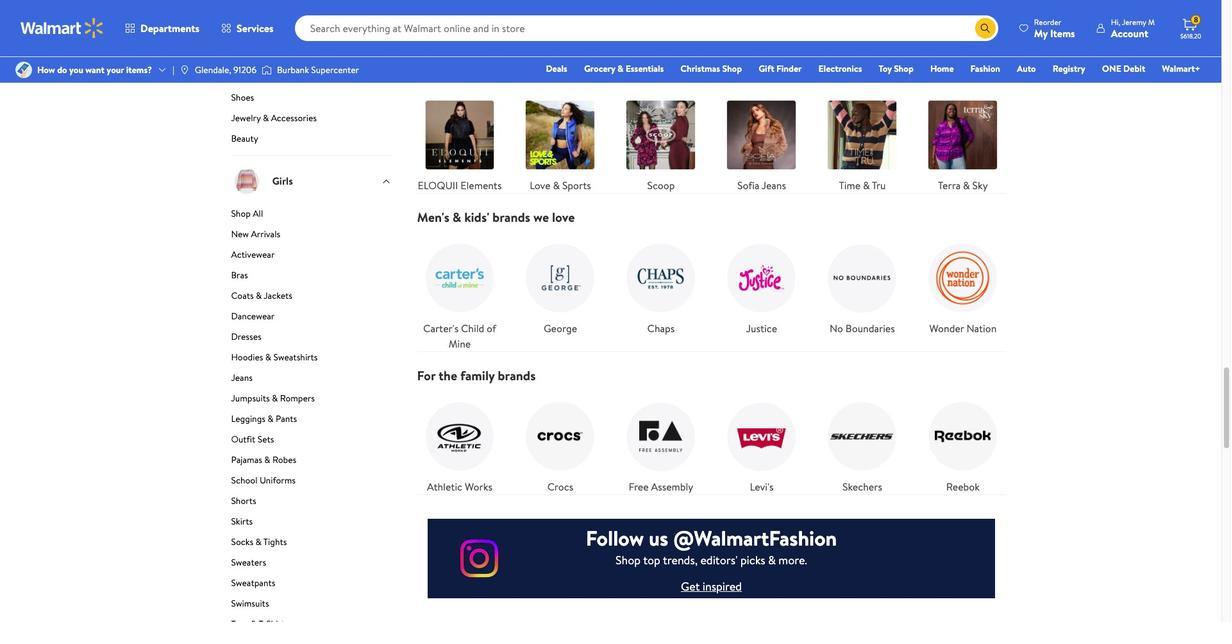Task type: locate. For each thing, give the bounding box(es) containing it.
list for women's brands we love
[[410, 82, 1014, 193]]

now
[[460, 25, 476, 37]]

1 horizontal spatial we
[[534, 209, 549, 226]]

shop now
[[438, 25, 476, 37]]

0 vertical spatial love
[[530, 66, 553, 83]]

shop left now
[[438, 25, 458, 37]]

nation
[[967, 321, 997, 336]]

0 horizontal spatial we
[[511, 66, 527, 83]]

& for pants
[[268, 412, 274, 425]]

reebok
[[947, 480, 980, 494]]

& right coats
[[256, 289, 262, 302]]

shop inside follow us @walmartfashion shop top trends, editors' picks & more.
[[616, 552, 641, 568]]

services button
[[210, 13, 285, 44]]

2 vertical spatial list
[[410, 384, 1014, 495]]

list
[[410, 82, 1014, 193], [410, 225, 1014, 352], [410, 384, 1014, 495]]

follow
[[586, 524, 644, 552]]

swimsuits
[[231, 597, 269, 610]]

girls
[[272, 174, 293, 188]]

0 horizontal spatial jeans
[[231, 371, 253, 384]]

1 vertical spatial love
[[552, 209, 575, 226]]

& for robes
[[264, 453, 270, 466]]

list containing eloquii elements
[[410, 82, 1014, 193]]

essentials
[[626, 62, 664, 75]]

shorts link
[[231, 494, 392, 512]]

& right hoodies
[[265, 351, 271, 363]]

brands right family in the left of the page
[[498, 367, 536, 384]]

list for men's & kids' brands we love
[[410, 225, 1014, 352]]

 image right |
[[180, 65, 190, 75]]

toy
[[879, 62, 892, 75]]

want
[[85, 63, 105, 76]]

gift finder
[[759, 62, 802, 75]]

leggings & pants link
[[231, 412, 392, 430]]

shop all
[[231, 50, 261, 63]]

& right grocery
[[618, 62, 624, 75]]

beauty
[[231, 132, 258, 145]]

the
[[439, 367, 457, 384]]

one
[[1102, 62, 1122, 75]]

dancewear
[[231, 310, 275, 322]]

gift finder link
[[753, 62, 808, 76]]

& right the love
[[553, 178, 560, 193]]

leggings
[[231, 412, 266, 425]]

beauty link
[[231, 132, 392, 155]]

list containing carter's child of mine
[[410, 225, 1014, 352]]

all
[[253, 207, 263, 220]]

new
[[231, 227, 249, 240]]

list item up christmas shop link
[[611, 0, 812, 51]]

Search search field
[[295, 15, 999, 41]]

terra & sky link
[[921, 92, 1006, 193]]

young adult button
[[231, 0, 392, 50]]

& right jewelry
[[263, 111, 269, 124]]

men's
[[417, 209, 450, 226]]

pajamas & robes
[[231, 453, 296, 466]]

sofia jeans
[[738, 178, 786, 193]]

accessories
[[271, 111, 317, 124]]

new arrivals
[[231, 227, 280, 240]]

& right picks
[[768, 552, 776, 568]]

we down the love
[[534, 209, 549, 226]]

shop
[[438, 25, 458, 37], [231, 50, 251, 63], [722, 62, 742, 75], [894, 62, 914, 75], [231, 207, 251, 220], [616, 552, 641, 568]]

christmas shop link
[[675, 62, 748, 76]]

socks
[[231, 535, 254, 548]]

jeans inside "link"
[[231, 371, 253, 384]]

jewelry & accessories link
[[231, 111, 392, 129]]

shop left the top
[[616, 552, 641, 568]]

0 horizontal spatial  image
[[15, 62, 32, 78]]

new arrivals link
[[231, 227, 392, 245]]

brands right kids'
[[493, 209, 531, 226]]

love
[[530, 66, 553, 83], [552, 209, 575, 226]]

search icon image
[[981, 23, 991, 33]]

terra
[[938, 178, 961, 193]]

activewear
[[231, 248, 275, 261]]

& for rompers
[[272, 392, 278, 404]]

0 vertical spatial jeans
[[762, 178, 786, 193]]

elements
[[461, 178, 502, 193]]

we
[[511, 66, 527, 83], [534, 209, 549, 226]]

love down shop now list item
[[530, 66, 553, 83]]

& left rompers
[[272, 392, 278, 404]]

1 horizontal spatial  image
[[180, 65, 190, 75]]

& left sky
[[963, 178, 970, 193]]

assembly
[[651, 480, 694, 494]]

time & tru link
[[820, 92, 905, 193]]

reebok link
[[921, 394, 1006, 495]]

we left deals
[[511, 66, 527, 83]]

1 list item from the left
[[611, 0, 812, 51]]

shop up 91206 on the left of the page
[[231, 50, 251, 63]]

list item up toy shop
[[812, 0, 1014, 51]]

1 vertical spatial we
[[534, 209, 549, 226]]

trends,
[[663, 552, 698, 568]]

jeans right sofia
[[762, 178, 786, 193]]

2 vertical spatial brands
[[498, 367, 536, 384]]

athletic works
[[427, 480, 493, 494]]

crocs link
[[518, 394, 603, 495]]

1 list from the top
[[410, 82, 1014, 193]]

m
[[1149, 16, 1155, 27]]

chaps link
[[619, 236, 704, 336]]

jeans
[[762, 178, 786, 193], [231, 371, 253, 384]]

items
[[1051, 26, 1076, 40]]

grocery & essentials link
[[578, 62, 670, 76]]

hoodies & sweatshirts link
[[231, 351, 392, 369]]

carter's
[[423, 321, 459, 336]]

& for essentials
[[618, 62, 624, 75]]

shop right toy
[[894, 62, 914, 75]]

shop now link
[[417, 0, 603, 41]]

2 horizontal spatial  image
[[262, 64, 272, 76]]

family
[[460, 367, 495, 384]]

1 vertical spatial brands
[[493, 209, 531, 226]]

& for jackets
[[256, 289, 262, 302]]

gift
[[759, 62, 775, 75]]

wonder
[[930, 321, 964, 336]]

eloquii elements link
[[417, 92, 503, 193]]

& for accessories
[[263, 111, 269, 124]]

love down love & sports
[[552, 209, 575, 226]]

sweatpants
[[231, 576, 275, 589]]

editors'
[[701, 552, 738, 568]]

& inside follow us @walmartfashion shop top trends, editors' picks & more.
[[768, 552, 776, 568]]

supercenter
[[311, 63, 359, 76]]

& left robes
[[264, 453, 270, 466]]

jeans down hoodies
[[231, 371, 253, 384]]

carter's child of mine link
[[417, 236, 503, 352]]

love
[[530, 178, 551, 193]]

shoes link
[[231, 91, 392, 109]]

wonder nation
[[930, 321, 997, 336]]

3 list from the top
[[410, 384, 1014, 495]]

8 $618.20
[[1181, 14, 1202, 40]]

shop now list item
[[410, 0, 611, 51]]

glendale,
[[195, 63, 231, 76]]

& right socks
[[256, 535, 262, 548]]

reorder my items
[[1035, 16, 1076, 40]]

shop all link
[[231, 207, 392, 225]]

 image right 91206 on the left of the page
[[262, 64, 272, 76]]

& for kids'
[[453, 209, 461, 226]]

pajamas & robes link
[[231, 453, 392, 471]]

 image
[[15, 62, 32, 78], [262, 64, 272, 76], [180, 65, 190, 75]]

for the family brands
[[417, 367, 536, 384]]

glendale, 91206
[[195, 63, 257, 76]]

levi's link
[[719, 394, 805, 495]]

& left pants
[[268, 412, 274, 425]]

departments button
[[114, 13, 210, 44]]

young
[[272, 17, 300, 31]]

2 list from the top
[[410, 225, 1014, 352]]

arrivals
[[251, 227, 280, 240]]

&
[[618, 62, 624, 75], [263, 111, 269, 124], [553, 178, 560, 193], [863, 178, 870, 193], [963, 178, 970, 193], [453, 209, 461, 226], [256, 289, 262, 302], [265, 351, 271, 363], [272, 392, 278, 404], [268, 412, 274, 425], [264, 453, 270, 466], [256, 535, 262, 548], [768, 552, 776, 568]]

brands right women's
[[470, 66, 508, 83]]

 image left how
[[15, 62, 32, 78]]

debit
[[1124, 62, 1146, 75]]

1 vertical spatial jeans
[[231, 371, 253, 384]]

1 vertical spatial list
[[410, 225, 1014, 352]]

list containing athletic works
[[410, 384, 1014, 495]]

list item
[[611, 0, 812, 51], [812, 0, 1014, 51]]

& left kids'
[[453, 209, 461, 226]]

& left tru
[[863, 178, 870, 193]]

0 vertical spatial list
[[410, 82, 1014, 193]]

auto link
[[1012, 62, 1042, 76]]

eloquii
[[418, 178, 458, 193]]



Task type: vqa. For each thing, say whether or not it's contained in the screenshot.
list item
yes



Task type: describe. For each thing, give the bounding box(es) containing it.
us
[[649, 524, 669, 552]]

george
[[544, 321, 577, 336]]

shop inside list item
[[438, 25, 458, 37]]

girls button
[[231, 155, 392, 207]]

follow us @walmartfashion shop top trends, editors' picks & more.
[[586, 524, 837, 568]]

toy shop link
[[873, 62, 920, 76]]

sweaters link
[[231, 556, 392, 574]]

jeremy
[[1122, 16, 1147, 27]]

& for tru
[[863, 178, 870, 193]]

0 vertical spatial we
[[511, 66, 527, 83]]

school uniforms link
[[231, 474, 392, 492]]

hoodies
[[231, 351, 263, 363]]

no
[[830, 321, 844, 336]]

outfit
[[231, 433, 256, 446]]

$618.20
[[1181, 31, 1202, 40]]

dresses link
[[231, 330, 392, 348]]

scoop
[[647, 178, 675, 193]]

items?
[[126, 63, 152, 76]]

get inspired
[[681, 578, 742, 594]]

outfit sets link
[[231, 433, 392, 451]]

skirts link
[[231, 515, 392, 533]]

Walmart Site-Wide search field
[[295, 15, 999, 41]]

home
[[931, 62, 954, 75]]

inspired
[[703, 578, 742, 594]]

athletic
[[427, 480, 463, 494]]

auto
[[1017, 62, 1036, 75]]

sofia jeans link
[[719, 92, 805, 193]]

& for sports
[[553, 178, 560, 193]]

shop now list
[[410, 0, 1014, 51]]

carter's child of mine
[[423, 321, 496, 351]]

fashion
[[971, 62, 1001, 75]]

terra & sky
[[938, 178, 988, 193]]

 image for glendale, 91206
[[180, 65, 190, 75]]

eloquii elements
[[418, 178, 502, 193]]

shop left all at top
[[231, 207, 251, 220]]

free assembly
[[629, 480, 694, 494]]

jumpsuits
[[231, 392, 270, 404]]

outfit sets
[[231, 433, 274, 446]]

deals
[[546, 62, 568, 75]]

brands for family
[[498, 367, 536, 384]]

electronics
[[819, 62, 862, 75]]

list for for the family brands
[[410, 384, 1014, 495]]

 image for burbank supercenter
[[262, 64, 272, 76]]

justice
[[747, 321, 777, 336]]

no boundaries
[[830, 321, 895, 336]]

rompers
[[280, 392, 315, 404]]

tights
[[264, 535, 287, 548]]

& for sweatshirts
[[265, 351, 271, 363]]

shop right christmas
[[722, 62, 742, 75]]

departments
[[140, 21, 200, 35]]

dresses
[[231, 330, 262, 343]]

kids'
[[465, 209, 490, 226]]

free
[[629, 480, 649, 494]]

reorder
[[1035, 16, 1062, 27]]

sky
[[973, 178, 988, 193]]

how do you want your items?
[[37, 63, 152, 76]]

how
[[37, 63, 55, 76]]

coats & jackets link
[[231, 289, 392, 307]]

boundaries
[[846, 321, 895, 336]]

socks & tights
[[231, 535, 287, 548]]

& for sky
[[963, 178, 970, 193]]

sofia
[[738, 178, 760, 193]]

91206
[[233, 63, 257, 76]]

bras
[[231, 268, 248, 281]]

@walmartfashion
[[673, 524, 837, 552]]

shop all
[[231, 207, 263, 220]]

8
[[1194, 14, 1199, 25]]

school uniforms
[[231, 474, 296, 487]]

jewelry & accessories
[[231, 111, 317, 124]]

top
[[643, 552, 661, 568]]

robes
[[273, 453, 296, 466]]

1 horizontal spatial jeans
[[762, 178, 786, 193]]

school
[[231, 474, 258, 487]]

no boundaries link
[[820, 236, 905, 336]]

you
[[69, 63, 83, 76]]

works
[[465, 480, 493, 494]]

my
[[1035, 26, 1048, 40]]

sports
[[563, 178, 591, 193]]

uniforms
[[260, 474, 296, 487]]

fashion link
[[965, 62, 1006, 76]]

shop all link
[[231, 50, 392, 68]]

wonder nation link
[[921, 236, 1006, 336]]

chaps
[[648, 321, 675, 336]]

walmart image
[[21, 18, 104, 38]]

2 list item from the left
[[812, 0, 1014, 51]]

mine
[[449, 337, 471, 351]]

love & sports
[[530, 178, 591, 193]]

jumpsuits & rompers
[[231, 392, 315, 404]]

 image for how do you want your items?
[[15, 62, 32, 78]]

skechers link
[[820, 394, 905, 495]]

services
[[237, 21, 274, 35]]

instagram image
[[428, 519, 996, 599]]

women's brands we love
[[417, 66, 553, 83]]

brands for kids'
[[493, 209, 531, 226]]

burbank supercenter
[[277, 63, 359, 76]]

walmart+
[[1162, 62, 1201, 75]]

christmas
[[681, 62, 720, 75]]

sweatshirts
[[274, 351, 318, 363]]

dancewear link
[[231, 310, 392, 327]]

shoes
[[231, 91, 254, 104]]

registry
[[1053, 62, 1086, 75]]

picks
[[741, 552, 766, 568]]

0 vertical spatial brands
[[470, 66, 508, 83]]

athletic works link
[[417, 394, 503, 495]]

& for tights
[[256, 535, 262, 548]]



